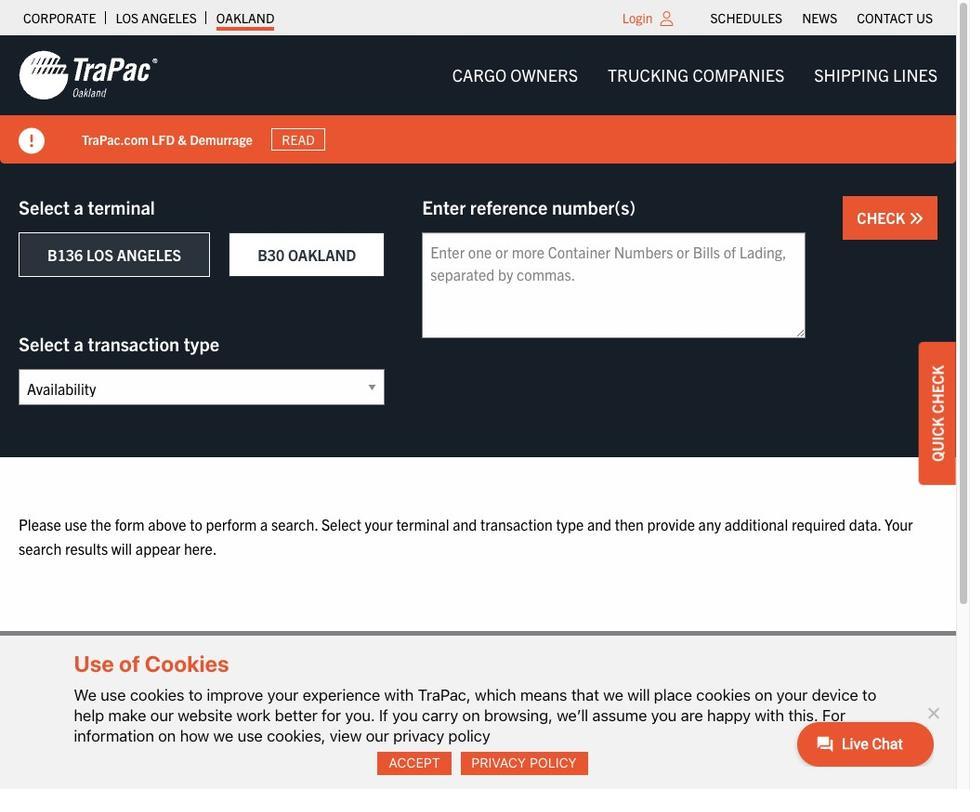 Task type: vqa. For each thing, say whether or not it's contained in the screenshot.
the left |
no



Task type: describe. For each thing, give the bounding box(es) containing it.
check inside button
[[858, 208, 909, 227]]

1 horizontal spatial on
[[463, 706, 480, 725]]

0 horizontal spatial our
[[150, 706, 174, 725]]

are
[[681, 706, 704, 725]]

you.
[[345, 706, 375, 725]]

will inside use of cookies we use cookies to improve your experience with trapac, which means that we will place cookies on your device to help make our website work better for you. if you carry on browsing, we'll assume you are happy with this. for information on how we use cookies, view our privacy policy
[[628, 686, 650, 704]]

experience
[[303, 686, 381, 704]]

los angeles
[[116, 9, 197, 26]]

the
[[91, 515, 111, 534]]

any
[[699, 515, 722, 534]]

trapac.com
[[82, 131, 149, 147]]

which
[[475, 686, 517, 704]]

1 cookies from the left
[[130, 686, 185, 704]]

policy
[[449, 727, 491, 746]]

better
[[275, 706, 318, 725]]

form
[[115, 515, 145, 534]]

place
[[654, 686, 693, 704]]

oakland link
[[216, 5, 275, 31]]

happy
[[708, 706, 751, 725]]

387-
[[873, 743, 904, 762]]

2 you from the left
[[652, 706, 677, 725]]

Enter reference number(s) text field
[[422, 232, 806, 338]]

light image
[[661, 11, 674, 26]]

check button
[[844, 196, 938, 240]]

news link
[[803, 5, 838, 31]]

quick check link
[[920, 342, 957, 485]]

your inside please use the form above to perform a search. select your terminal and transaction type and then provide any additional required data. your search results will appear here.
[[365, 515, 393, 534]]

0 horizontal spatial your
[[267, 686, 299, 704]]

select a transaction type
[[19, 332, 220, 355]]

privacy
[[472, 755, 526, 771]]

cargo owners link
[[438, 57, 593, 94]]

read link
[[271, 128, 326, 151]]

7th
[[511, 708, 532, 726]]

for
[[823, 706, 846, 725]]

quick check
[[929, 365, 947, 461]]

2800 7th street berth 30 - 32 oakland, ca 94607
[[473, 708, 599, 774]]

b136
[[47, 245, 83, 264]]

we'll
[[557, 706, 589, 725]]

1 horizontal spatial check
[[929, 365, 947, 413]]

0 vertical spatial angeles
[[142, 9, 197, 26]]

of
[[119, 651, 140, 677]]

here.
[[184, 539, 217, 558]]

-
[[533, 732, 538, 750]]

trucking companies link
[[593, 57, 800, 94]]

0 vertical spatial type
[[184, 332, 220, 355]]

2 horizontal spatial on
[[755, 686, 773, 704]]

877-
[[843, 743, 873, 762]]

select for select a terminal
[[19, 195, 70, 219]]

type inside please use the form above to perform a search. select your terminal and transaction type and then provide any additional required data. your search results will appear here.
[[556, 515, 584, 534]]

accept
[[389, 755, 441, 771]]

no image
[[924, 704, 943, 722]]

search.
[[272, 515, 318, 534]]

login
[[623, 9, 653, 26]]

owners
[[511, 64, 578, 86]]

this.
[[789, 706, 819, 725]]

solid image
[[909, 211, 924, 226]]

make
[[108, 706, 146, 725]]

los angeles link
[[116, 5, 197, 31]]

provide
[[648, 515, 695, 534]]

corporate link
[[23, 5, 96, 31]]

ca
[[534, 755, 553, 774]]

1 vertical spatial los
[[86, 245, 113, 264]]

customer
[[722, 743, 784, 762]]

then
[[615, 515, 644, 534]]

privacy
[[393, 727, 445, 746]]

2800
[[473, 708, 507, 726]]

street
[[536, 708, 575, 726]]

1 vertical spatial use
[[101, 686, 126, 704]]

improve
[[207, 686, 263, 704]]

view
[[330, 727, 362, 746]]

cargo owners
[[452, 64, 578, 86]]

cargo
[[452, 64, 507, 86]]

2 vertical spatial on
[[158, 727, 176, 746]]

required
[[792, 515, 846, 534]]

privacy policy link
[[461, 752, 588, 775]]

shipping lines link
[[800, 57, 953, 94]]

read
[[282, 131, 315, 148]]

1 horizontal spatial oakland
[[288, 245, 356, 264]]

please
[[19, 515, 61, 534]]

login link
[[623, 9, 653, 26]]

contact us
[[858, 9, 934, 26]]

0 vertical spatial oakland
[[216, 9, 275, 26]]

b30
[[258, 245, 285, 264]]

30
[[513, 732, 530, 750]]

shipping
[[815, 64, 890, 86]]

0 vertical spatial los
[[116, 9, 139, 26]]

quick
[[929, 417, 947, 461]]

news
[[803, 9, 838, 26]]

for
[[322, 706, 341, 725]]

trapac.com lfd & demurrage
[[82, 131, 253, 147]]

to inside please use the form above to perform a search. select your terminal and transaction type and then provide any additional required data. your search results will appear here.
[[190, 515, 202, 534]]

corporate
[[23, 9, 96, 26]]

assume
[[593, 706, 648, 725]]

2 horizontal spatial your
[[777, 686, 808, 704]]

we
[[74, 686, 97, 704]]



Task type: locate. For each thing, give the bounding box(es) containing it.
1 horizontal spatial we
[[604, 686, 624, 704]]

terminal
[[88, 195, 155, 219], [396, 515, 450, 534]]

schedules link
[[711, 5, 783, 31]]

schedules
[[711, 9, 783, 26]]

0 vertical spatial transaction
[[88, 332, 180, 355]]

1 horizontal spatial transaction
[[481, 515, 553, 534]]

our down "if"
[[366, 727, 389, 746]]

your up "better" at the bottom left
[[267, 686, 299, 704]]

check
[[858, 208, 909, 227], [929, 365, 947, 413]]

use down work
[[238, 727, 263, 746]]

search
[[19, 539, 62, 558]]

oakland,
[[473, 755, 531, 774]]

0 horizontal spatial check
[[858, 208, 909, 227]]

enter
[[422, 195, 466, 219]]

contact
[[858, 9, 914, 26]]

carry
[[422, 706, 459, 725]]

browsing,
[[484, 706, 553, 725]]

on
[[755, 686, 773, 704], [463, 706, 480, 725], [158, 727, 176, 746]]

oakland right los angeles
[[216, 9, 275, 26]]

contact us link
[[858, 5, 934, 31]]

you down place
[[652, 706, 677, 725]]

1 vertical spatial select
[[19, 332, 70, 355]]

angeles left 'oakland' link
[[142, 9, 197, 26]]

select
[[19, 195, 70, 219], [19, 332, 70, 355], [322, 515, 362, 534]]

b30 oakland
[[258, 245, 356, 264]]

transaction inside please use the form above to perform a search. select your terminal and transaction type and then provide any additional required data. your search results will appear here.
[[481, 515, 553, 534]]

0 horizontal spatial and
[[453, 515, 477, 534]]

0 vertical spatial a
[[74, 195, 84, 219]]

los right the corporate link at the left of page
[[116, 9, 139, 26]]

use up make
[[101, 686, 126, 704]]

use
[[65, 515, 87, 534], [101, 686, 126, 704], [238, 727, 263, 746]]

your right search.
[[365, 515, 393, 534]]

data.
[[850, 515, 882, 534]]

0 vertical spatial menu bar
[[701, 5, 943, 31]]

0 vertical spatial select
[[19, 195, 70, 219]]

on left how
[[158, 727, 176, 746]]

banner
[[0, 35, 971, 164]]

1 vertical spatial a
[[74, 332, 84, 355]]

0 horizontal spatial use
[[65, 515, 87, 534]]

accept link
[[378, 752, 452, 775]]

1 horizontal spatial and
[[588, 515, 612, 534]]

trapac,
[[418, 686, 471, 704]]

1 vertical spatial transaction
[[481, 515, 553, 534]]

with left this. on the bottom right of the page
[[755, 706, 785, 725]]

0 horizontal spatial you
[[392, 706, 418, 725]]

0 vertical spatial terminal
[[88, 195, 155, 219]]

select for select a transaction type
[[19, 332, 70, 355]]

select right search.
[[322, 515, 362, 534]]

1 and from the left
[[453, 515, 477, 534]]

use left the
[[65, 515, 87, 534]]

lfd
[[152, 131, 175, 147]]

select up b136
[[19, 195, 70, 219]]

website
[[178, 706, 233, 725]]

1 horizontal spatial terminal
[[396, 515, 450, 534]]

1 vertical spatial will
[[628, 686, 650, 704]]

menu bar
[[701, 5, 943, 31], [438, 57, 953, 94]]

your
[[365, 515, 393, 534], [267, 686, 299, 704], [777, 686, 808, 704]]

work
[[237, 706, 271, 725]]

2 vertical spatial select
[[322, 515, 362, 534]]

you right "if"
[[392, 706, 418, 725]]

angeles down select a terminal
[[117, 245, 181, 264]]

0 horizontal spatial we
[[213, 727, 234, 746]]

0 vertical spatial check
[[858, 208, 909, 227]]

2 and from the left
[[588, 515, 612, 534]]

2 cookies from the left
[[697, 686, 751, 704]]

to right device
[[863, 686, 877, 704]]

oakland right b30
[[288, 245, 356, 264]]

will inside please use the form above to perform a search. select your terminal and transaction type and then provide any additional required data. your search results will appear here.
[[111, 539, 132, 558]]

cookies up make
[[130, 686, 185, 704]]

32
[[542, 732, 559, 750]]

information
[[74, 727, 154, 746]]

additional
[[725, 515, 789, 534]]

solid image
[[19, 128, 45, 154]]

2 vertical spatial use
[[238, 727, 263, 746]]

we down website
[[213, 727, 234, 746]]

a for terminal
[[74, 195, 84, 219]]

los right b136
[[86, 245, 113, 264]]

use inside please use the form above to perform a search. select your terminal and transaction type and then provide any additional required data. your search results will appear here.
[[65, 515, 87, 534]]

0 horizontal spatial type
[[184, 332, 220, 355]]

0 horizontal spatial terminal
[[88, 195, 155, 219]]

1 vertical spatial with
[[755, 706, 785, 725]]

0 horizontal spatial oakland
[[216, 9, 275, 26]]

0 horizontal spatial will
[[111, 539, 132, 558]]

0 vertical spatial will
[[111, 539, 132, 558]]

select inside please use the form above to perform a search. select your terminal and transaction type and then provide any additional required data. your search results will appear here.
[[322, 515, 362, 534]]

1 horizontal spatial type
[[556, 515, 584, 534]]

0 horizontal spatial transaction
[[88, 332, 180, 355]]

1 horizontal spatial los
[[116, 9, 139, 26]]

cookies,
[[267, 727, 326, 746]]

will
[[111, 539, 132, 558], [628, 686, 650, 704]]

how
[[180, 727, 209, 746]]

1 vertical spatial angeles
[[117, 245, 181, 264]]

0 horizontal spatial with
[[385, 686, 414, 704]]

with
[[385, 686, 414, 704], [755, 706, 785, 725]]

type
[[184, 332, 220, 355], [556, 515, 584, 534]]

2 horizontal spatial use
[[238, 727, 263, 746]]

1 vertical spatial check
[[929, 365, 947, 413]]

you
[[392, 706, 418, 725], [652, 706, 677, 725]]

help
[[74, 706, 104, 725]]

your up this. on the bottom right of the page
[[777, 686, 808, 704]]

menu bar containing schedules
[[701, 5, 943, 31]]

menu bar inside "banner"
[[438, 57, 953, 94]]

with up "if"
[[385, 686, 414, 704]]

perform
[[206, 515, 257, 534]]

2 vertical spatial a
[[260, 515, 268, 534]]

1 vertical spatial on
[[463, 706, 480, 725]]

footer
[[0, 632, 957, 789]]

1 vertical spatial terminal
[[396, 515, 450, 534]]

1 vertical spatial we
[[213, 727, 234, 746]]

angeles
[[142, 9, 197, 26], [117, 245, 181, 264]]

oakland image
[[19, 49, 158, 101]]

&
[[178, 131, 187, 147]]

device
[[812, 686, 859, 704]]

reference
[[470, 195, 548, 219]]

1 horizontal spatial will
[[628, 686, 650, 704]]

2722
[[904, 743, 938, 762]]

1 horizontal spatial our
[[366, 727, 389, 746]]

a inside please use the form above to perform a search. select your terminal and transaction type and then provide any additional required data. your search results will appear here.
[[260, 515, 268, 534]]

1 horizontal spatial use
[[101, 686, 126, 704]]

1 horizontal spatial you
[[652, 706, 677, 725]]

cookies
[[130, 686, 185, 704], [697, 686, 751, 704]]

lines
[[894, 64, 938, 86]]

that
[[572, 686, 600, 704]]

cookies up happy
[[697, 686, 751, 704]]

0 horizontal spatial cookies
[[130, 686, 185, 704]]

to
[[190, 515, 202, 534], [189, 686, 203, 704], [863, 686, 877, 704]]

0 vertical spatial our
[[150, 706, 174, 725]]

1 vertical spatial our
[[366, 727, 389, 746]]

menu bar up the "shipping"
[[701, 5, 943, 31]]

we
[[604, 686, 624, 704], [213, 727, 234, 746]]

0 vertical spatial on
[[755, 686, 773, 704]]

we up assume
[[604, 686, 624, 704]]

if
[[379, 706, 388, 725]]

a for transaction
[[74, 332, 84, 355]]

on up "customer"
[[755, 686, 773, 704]]

trucking companies
[[608, 64, 785, 86]]

demurrage
[[190, 131, 253, 147]]

policy
[[530, 755, 577, 771]]

us
[[917, 9, 934, 26]]

trucking
[[608, 64, 689, 86]]

and
[[453, 515, 477, 534], [588, 515, 612, 534]]

select down b136
[[19, 332, 70, 355]]

terminal inside please use the form above to perform a search. select your terminal and transaction type and then provide any additional required data. your search results will appear here.
[[396, 515, 450, 534]]

0 vertical spatial we
[[604, 686, 624, 704]]

0 vertical spatial with
[[385, 686, 414, 704]]

1 vertical spatial menu bar
[[438, 57, 953, 94]]

menu bar down light icon
[[438, 57, 953, 94]]

please use the form above to perform a search. select your terminal and transaction type and then provide any additional required data. your search results will appear here.
[[19, 515, 914, 558]]

shipping lines
[[815, 64, 938, 86]]

b136 los angeles
[[47, 245, 181, 264]]

select a terminal
[[19, 195, 155, 219]]

enter reference number(s)
[[422, 195, 636, 219]]

0 horizontal spatial on
[[158, 727, 176, 746]]

will down form
[[111, 539, 132, 558]]

banner containing cargo owners
[[0, 35, 971, 164]]

our
[[150, 706, 174, 725], [366, 727, 389, 746]]

on up policy
[[463, 706, 480, 725]]

1 horizontal spatial cookies
[[697, 686, 751, 704]]

a down b136
[[74, 332, 84, 355]]

1 horizontal spatial your
[[365, 515, 393, 534]]

use
[[74, 651, 114, 677]]

0 vertical spatial use
[[65, 515, 87, 534]]

1 horizontal spatial with
[[755, 706, 785, 725]]

a left search.
[[260, 515, 268, 534]]

1 vertical spatial type
[[556, 515, 584, 534]]

to up here.
[[190, 515, 202, 534]]

1 vertical spatial oakland
[[288, 245, 356, 264]]

1 you from the left
[[392, 706, 418, 725]]

customer service: 877-387-2722
[[722, 743, 938, 762]]

our right make
[[150, 706, 174, 725]]

0 horizontal spatial los
[[86, 245, 113, 264]]

results
[[65, 539, 108, 558]]

to up website
[[189, 686, 203, 704]]

use of cookies we use cookies to improve your experience with trapac, which means that we will place cookies on your device to help make our website work better for you. if you carry on browsing, we'll assume you are happy with this. for information on how we use cookies, view our privacy policy
[[74, 651, 877, 746]]

will up assume
[[628, 686, 650, 704]]

footer containing 2800 7th street
[[0, 632, 957, 789]]

a up b136
[[74, 195, 84, 219]]

privacy policy
[[472, 755, 577, 771]]

means
[[521, 686, 568, 704]]

menu bar containing cargo owners
[[438, 57, 953, 94]]

number(s)
[[552, 195, 636, 219]]



